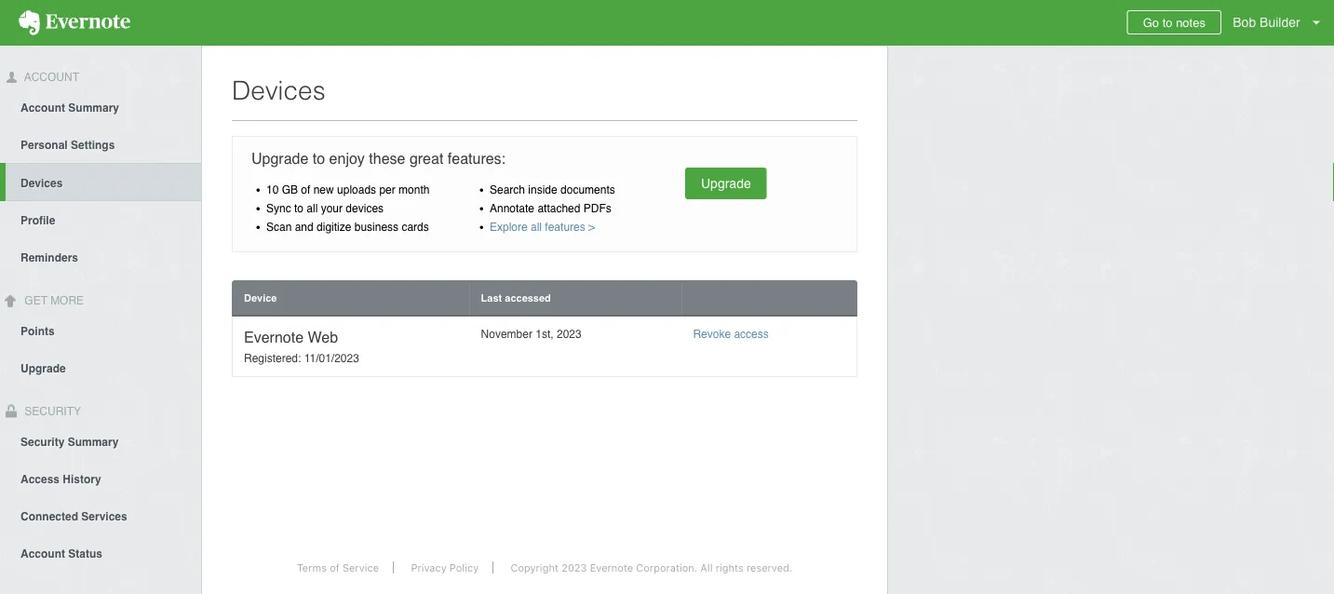 Task type: vqa. For each thing, say whether or not it's contained in the screenshot.
rightmost "First Notebook"
no



Task type: describe. For each thing, give the bounding box(es) containing it.
0 vertical spatial devices
[[232, 75, 326, 105]]

devices
[[346, 202, 384, 215]]

personal settings
[[20, 139, 115, 152]]

features
[[545, 220, 585, 233]]

settings
[[71, 139, 115, 152]]

access
[[734, 328, 769, 341]]

web
[[308, 328, 338, 345]]

device
[[244, 292, 277, 304]]

features:
[[448, 150, 506, 167]]

builder
[[1260, 15, 1301, 30]]

account status link
[[0, 534, 201, 571]]

these
[[369, 150, 405, 167]]

revoke
[[693, 328, 731, 341]]

>
[[589, 220, 595, 233]]

new
[[314, 183, 334, 196]]

account for account
[[21, 71, 79, 84]]

profile link
[[0, 201, 201, 238]]

more
[[50, 294, 84, 307]]

points link
[[0, 312, 201, 349]]

november
[[481, 328, 533, 341]]

cards
[[402, 220, 429, 233]]

attached
[[538, 202, 581, 215]]

privacy
[[411, 561, 447, 574]]

0 vertical spatial upgrade link
[[685, 168, 767, 199]]

per
[[379, 183, 396, 196]]

personal settings link
[[0, 126, 201, 163]]

digitize
[[317, 220, 351, 233]]

rights
[[716, 561, 744, 574]]

account status
[[20, 547, 102, 560]]

privacy policy link
[[397, 561, 494, 574]]

to inside 10 gb of new uploads per month sync to all your devices scan and digitize business cards
[[294, 202, 304, 215]]

privacy policy
[[411, 561, 479, 574]]

corporation.
[[636, 561, 698, 574]]

revoke access link
[[693, 328, 769, 341]]

documents
[[561, 183, 615, 196]]

of inside 10 gb of new uploads per month sync to all your devices scan and digitize business cards
[[301, 183, 310, 196]]

10
[[266, 183, 279, 196]]

account summary
[[20, 101, 119, 114]]

evernote web registered: 11/01/2023
[[244, 328, 359, 365]]

last
[[481, 292, 502, 304]]

search
[[490, 183, 525, 196]]

bob
[[1233, 15, 1256, 30]]

scan
[[266, 220, 292, 233]]

summary for security summary
[[68, 435, 119, 448]]

connected services link
[[0, 497, 201, 534]]

and
[[295, 220, 314, 233]]

go to notes
[[1143, 15, 1206, 29]]

0 horizontal spatial upgrade link
[[0, 349, 201, 386]]

notes
[[1176, 15, 1206, 29]]

0 horizontal spatial upgrade
[[20, 362, 66, 375]]

service
[[343, 561, 379, 574]]

last accessed
[[481, 292, 551, 304]]

terms of service link
[[283, 561, 394, 574]]

business
[[355, 220, 399, 233]]

security for security
[[21, 405, 81, 418]]

connected services
[[20, 510, 127, 523]]

terms of service
[[297, 561, 379, 574]]

search inside documents annotate attached pdfs explore all features >
[[490, 183, 615, 233]]

terms
[[297, 561, 327, 574]]

0 vertical spatial 2023
[[557, 328, 582, 341]]



Task type: locate. For each thing, give the bounding box(es) containing it.
1 vertical spatial security
[[20, 435, 65, 448]]

2 horizontal spatial upgrade
[[701, 176, 751, 191]]

personal
[[20, 139, 68, 152]]

account for account status
[[20, 547, 65, 560]]

to for go
[[1163, 15, 1173, 29]]

evernote image
[[0, 10, 149, 35]]

accessed
[[505, 292, 551, 304]]

all inside 10 gb of new uploads per month sync to all your devices scan and digitize business cards
[[307, 202, 318, 215]]

bob builder
[[1233, 15, 1301, 30]]

all left your
[[307, 202, 318, 215]]

get more
[[21, 294, 84, 307]]

0 vertical spatial to
[[1163, 15, 1173, 29]]

bob builder link
[[1229, 0, 1334, 46]]

0 vertical spatial summary
[[68, 101, 119, 114]]

to up the and
[[294, 202, 304, 215]]

get
[[25, 294, 47, 307]]

1 vertical spatial summary
[[68, 435, 119, 448]]

access history
[[20, 472, 101, 486]]

enjoy
[[329, 150, 365, 167]]

1 horizontal spatial upgrade link
[[685, 168, 767, 199]]

to for upgrade
[[313, 150, 325, 167]]

1 vertical spatial all
[[531, 220, 542, 233]]

summary up personal settings link
[[68, 101, 119, 114]]

1 horizontal spatial evernote
[[590, 561, 633, 574]]

your
[[321, 202, 343, 215]]

summary inside account summary link
[[68, 101, 119, 114]]

connected
[[20, 510, 78, 523]]

summary for account summary
[[68, 101, 119, 114]]

summary inside security summary link
[[68, 435, 119, 448]]

0 vertical spatial all
[[307, 202, 318, 215]]

security summary link
[[0, 422, 201, 459]]

0 horizontal spatial of
[[301, 183, 310, 196]]

profile
[[20, 214, 55, 227]]

evernote inside evernote web registered: 11/01/2023
[[244, 328, 304, 345]]

history
[[63, 472, 101, 486]]

1 vertical spatial 2023
[[562, 561, 587, 574]]

account for account summary
[[20, 101, 65, 114]]

2 vertical spatial account
[[20, 547, 65, 560]]

upgrade to enjoy these great features:
[[251, 150, 506, 167]]

go to notes link
[[1127, 10, 1222, 34]]

all
[[307, 202, 318, 215], [531, 220, 542, 233]]

uploads
[[337, 183, 376, 196]]

reserved.
[[747, 561, 793, 574]]

gb
[[282, 183, 298, 196]]

evernote left corporation.
[[590, 561, 633, 574]]

security summary
[[20, 435, 119, 448]]

summary up access history "link"
[[68, 435, 119, 448]]

account up account summary
[[21, 71, 79, 84]]

to
[[1163, 15, 1173, 29], [313, 150, 325, 167], [294, 202, 304, 215]]

0 vertical spatial of
[[301, 183, 310, 196]]

2023 right the 1st,
[[557, 328, 582, 341]]

0 vertical spatial upgrade
[[251, 150, 309, 167]]

go
[[1143, 15, 1159, 29]]

all
[[701, 561, 713, 574]]

account summary link
[[0, 88, 201, 126]]

devices link
[[6, 163, 201, 201]]

great
[[410, 150, 444, 167]]

to right go
[[1163, 15, 1173, 29]]

points
[[20, 325, 55, 338]]

1 vertical spatial to
[[313, 150, 325, 167]]

account up the personal
[[20, 101, 65, 114]]

access
[[20, 472, 60, 486]]

revoke access
[[693, 328, 769, 341]]

1 vertical spatial account
[[20, 101, 65, 114]]

of right gb
[[301, 183, 310, 196]]

11/01/2023
[[304, 352, 359, 365]]

access history link
[[0, 459, 201, 497]]

status
[[68, 547, 102, 560]]

evernote up registered: in the bottom of the page
[[244, 328, 304, 345]]

evernote
[[244, 328, 304, 345], [590, 561, 633, 574]]

november 1st, 2023
[[481, 328, 582, 341]]

2 horizontal spatial to
[[1163, 15, 1173, 29]]

annotate
[[490, 202, 535, 215]]

security for security summary
[[20, 435, 65, 448]]

reminders link
[[0, 238, 201, 275]]

registered:
[[244, 352, 301, 365]]

inside
[[528, 183, 558, 196]]

evernote link
[[0, 0, 149, 46]]

1 horizontal spatial all
[[531, 220, 542, 233]]

1st,
[[536, 328, 554, 341]]

upgrade link
[[685, 168, 767, 199], [0, 349, 201, 386]]

devices
[[232, 75, 326, 105], [20, 177, 63, 190]]

1 horizontal spatial devices
[[232, 75, 326, 105]]

0 vertical spatial security
[[21, 405, 81, 418]]

security up security summary
[[21, 405, 81, 418]]

copyright
[[511, 561, 559, 574]]

0 horizontal spatial evernote
[[244, 328, 304, 345]]

0 vertical spatial account
[[21, 71, 79, 84]]

1 horizontal spatial of
[[330, 561, 340, 574]]

0 horizontal spatial to
[[294, 202, 304, 215]]

1 vertical spatial upgrade link
[[0, 349, 201, 386]]

0 horizontal spatial all
[[307, 202, 318, 215]]

explore all features > link
[[490, 220, 595, 233]]

all right explore
[[531, 220, 542, 233]]

to left enjoy
[[313, 150, 325, 167]]

1 horizontal spatial upgrade
[[251, 150, 309, 167]]

1 vertical spatial devices
[[20, 177, 63, 190]]

2023 right copyright
[[562, 561, 587, 574]]

account inside "link"
[[20, 547, 65, 560]]

2023
[[557, 328, 582, 341], [562, 561, 587, 574]]

pdfs
[[584, 202, 612, 215]]

account down "connected" at the bottom left of page
[[20, 547, 65, 560]]

of
[[301, 183, 310, 196], [330, 561, 340, 574]]

reminders
[[20, 251, 78, 264]]

summary
[[68, 101, 119, 114], [68, 435, 119, 448]]

10 gb of new uploads per month sync to all your devices scan and digitize business cards
[[266, 183, 430, 233]]

services
[[81, 510, 127, 523]]

2 vertical spatial upgrade
[[20, 362, 66, 375]]

1 horizontal spatial to
[[313, 150, 325, 167]]

copyright 2023 evernote corporation. all rights reserved.
[[511, 561, 793, 574]]

1 vertical spatial upgrade
[[701, 176, 751, 191]]

1 vertical spatial of
[[330, 561, 340, 574]]

security
[[21, 405, 81, 418], [20, 435, 65, 448]]

explore
[[490, 220, 528, 233]]

0 vertical spatial evernote
[[244, 328, 304, 345]]

policy
[[450, 561, 479, 574]]

2 vertical spatial to
[[294, 202, 304, 215]]

security up access
[[20, 435, 65, 448]]

of right terms
[[330, 561, 340, 574]]

sync
[[266, 202, 291, 215]]

1 vertical spatial evernote
[[590, 561, 633, 574]]

all inside 'search inside documents annotate attached pdfs explore all features >'
[[531, 220, 542, 233]]

0 horizontal spatial devices
[[20, 177, 63, 190]]

month
[[399, 183, 430, 196]]



